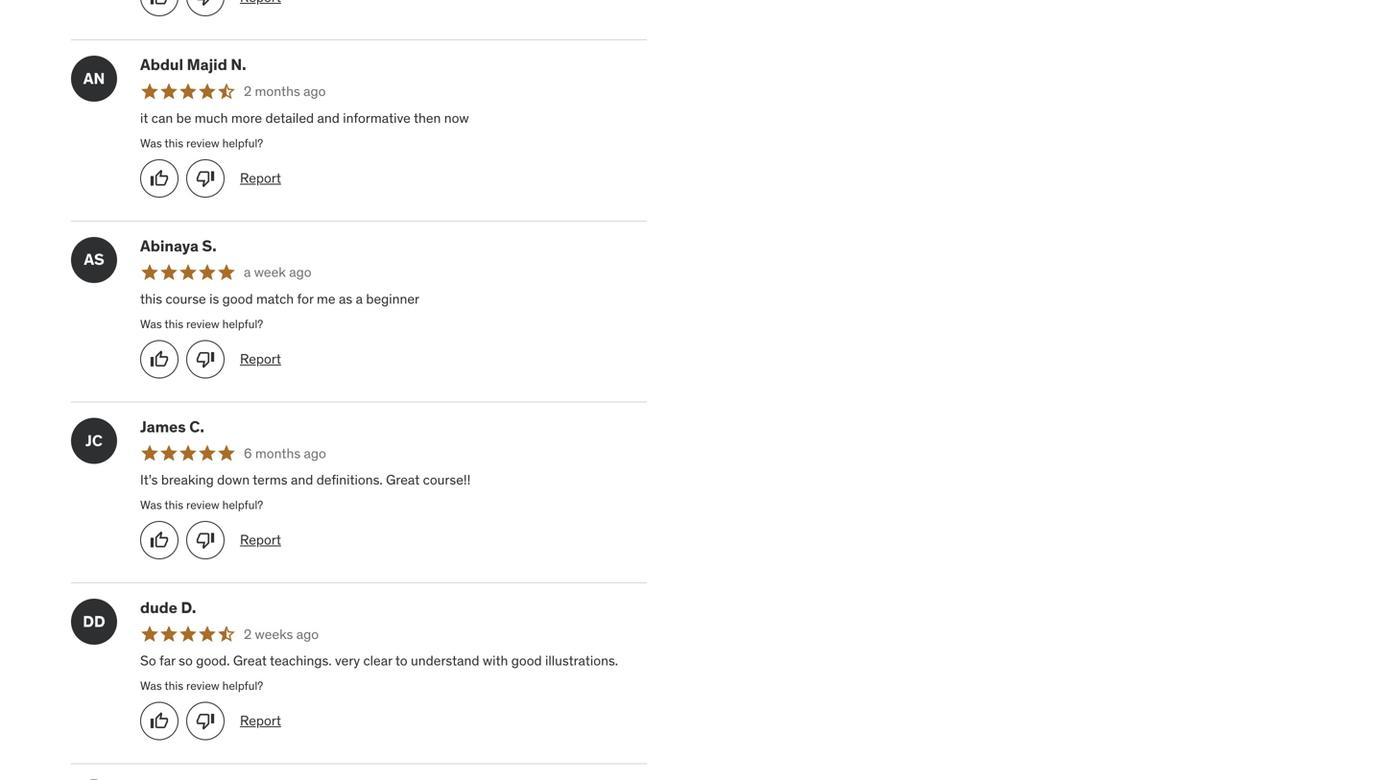 Task type: locate. For each thing, give the bounding box(es) containing it.
detailed
[[265, 109, 314, 127]]

mark as helpful image for an
[[150, 169, 169, 188]]

was for abdul majid n.
[[140, 136, 162, 151]]

was this review helpful? for s.
[[140, 317, 263, 332]]

mark as unhelpful image down breaking
[[196, 531, 215, 550]]

1 review from the top
[[186, 136, 220, 151]]

1 vertical spatial mark as helpful image
[[150, 350, 169, 369]]

mark as unhelpful image up the majid
[[196, 0, 215, 7]]

this down be
[[165, 136, 184, 151]]

1 horizontal spatial a
[[356, 290, 363, 308]]

it can be much more detailed and informative then now
[[140, 109, 469, 127]]

report button
[[240, 169, 281, 188], [240, 350, 281, 369], [240, 531, 281, 550], [240, 712, 281, 731]]

it
[[140, 109, 148, 127]]

as
[[339, 290, 353, 308]]

3 was this review helpful? from the top
[[140, 498, 263, 513]]

2 2 from the top
[[244, 626, 252, 643]]

this for abdul
[[165, 136, 184, 151]]

and right detailed
[[317, 109, 340, 127]]

0 vertical spatial mark as helpful image
[[150, 169, 169, 188]]

breaking
[[161, 471, 214, 489]]

1 vertical spatial and
[[291, 471, 313, 489]]

0 horizontal spatial good
[[222, 290, 253, 308]]

was
[[140, 136, 162, 151], [140, 317, 162, 332], [140, 498, 162, 513], [140, 679, 162, 694]]

2 vertical spatial mark as helpful image
[[150, 712, 169, 731]]

and
[[317, 109, 340, 127], [291, 471, 313, 489]]

majid
[[187, 55, 227, 75]]

great
[[386, 471, 420, 489], [233, 653, 267, 670]]

was this review helpful? for d.
[[140, 679, 263, 694]]

a week ago
[[244, 264, 312, 281]]

mark as unhelpful image for james c.
[[196, 531, 215, 550]]

review down the much
[[186, 136, 220, 151]]

ago up for
[[289, 264, 312, 281]]

report
[[240, 169, 281, 187], [240, 351, 281, 368], [240, 532, 281, 549], [240, 713, 281, 730]]

2 mark as unhelpful image from the top
[[196, 531, 215, 550]]

ago
[[304, 83, 326, 100], [289, 264, 312, 281], [304, 445, 326, 462], [296, 626, 319, 643]]

2 report from the top
[[240, 351, 281, 368]]

1 vertical spatial mark as unhelpful image
[[196, 531, 215, 550]]

2 report button from the top
[[240, 350, 281, 369]]

report down match
[[240, 351, 281, 368]]

1 vertical spatial good
[[511, 653, 542, 670]]

helpful? down more
[[222, 136, 263, 151]]

0 horizontal spatial a
[[244, 264, 251, 281]]

1 vertical spatial mark as helpful image
[[150, 531, 169, 550]]

report button down more
[[240, 169, 281, 188]]

1 report from the top
[[240, 169, 281, 187]]

1 horizontal spatial good
[[511, 653, 542, 670]]

mark as helpful image down can in the left of the page
[[150, 169, 169, 188]]

0 vertical spatial mark as helpful image
[[150, 0, 169, 7]]

beginner
[[366, 290, 420, 308]]

helpful? down good.
[[222, 679, 263, 694]]

this
[[165, 136, 184, 151], [140, 290, 162, 308], [165, 317, 184, 332], [165, 498, 184, 513], [165, 679, 184, 694]]

2 up more
[[244, 83, 252, 100]]

good right the with
[[511, 653, 542, 670]]

this for james
[[165, 498, 184, 513]]

1 mark as helpful image from the top
[[150, 169, 169, 188]]

mark as helpful image down it's
[[150, 531, 169, 550]]

review down breaking
[[186, 498, 220, 513]]

abdul
[[140, 55, 183, 75]]

review for majid
[[186, 136, 220, 151]]

weeks
[[255, 626, 293, 643]]

it's breaking down terms and definitions. great course!!
[[140, 471, 471, 489]]

1 was this review helpful? from the top
[[140, 136, 263, 151]]

was for abinaya s.
[[140, 317, 162, 332]]

ago up it can be much more detailed and informative then now
[[304, 83, 326, 100]]

was down it
[[140, 136, 162, 151]]

report down teachings.
[[240, 713, 281, 730]]

review down good.
[[186, 679, 220, 694]]

1 vertical spatial great
[[233, 653, 267, 670]]

1 mark as unhelpful image from the top
[[196, 169, 215, 188]]

clear
[[363, 653, 392, 670]]

was this review helpful? down is
[[140, 317, 263, 332]]

good right is
[[222, 290, 253, 308]]

helpful? down down
[[222, 498, 263, 513]]

mark as unhelpful image down good.
[[196, 712, 215, 731]]

report for abdul majid n.
[[240, 169, 281, 187]]

2 mark as helpful image from the top
[[150, 350, 169, 369]]

2 for dude d.
[[244, 626, 252, 643]]

report down 'terms' in the bottom of the page
[[240, 532, 281, 549]]

0 vertical spatial and
[[317, 109, 340, 127]]

down
[[217, 471, 250, 489]]

0 vertical spatial months
[[255, 83, 300, 100]]

2 was from the top
[[140, 317, 162, 332]]

months up detailed
[[255, 83, 300, 100]]

was down so at the left bottom
[[140, 679, 162, 694]]

mark as helpful image down course
[[150, 350, 169, 369]]

2 vertical spatial mark as unhelpful image
[[196, 712, 215, 731]]

a right as
[[356, 290, 363, 308]]

0 vertical spatial mark as unhelpful image
[[196, 0, 215, 7]]

1 months from the top
[[255, 83, 300, 100]]

3 mark as helpful image from the top
[[150, 712, 169, 731]]

report button for james c.
[[240, 531, 281, 550]]

mark as unhelpful image down is
[[196, 350, 215, 369]]

3 helpful? from the top
[[222, 498, 263, 513]]

mark as helpful image down far
[[150, 712, 169, 731]]

review down is
[[186, 317, 220, 332]]

was down abinaya
[[140, 317, 162, 332]]

4 helpful? from the top
[[222, 679, 263, 694]]

a left week
[[244, 264, 251, 281]]

and down 6 months ago
[[291, 471, 313, 489]]

4 review from the top
[[186, 679, 220, 694]]

1 vertical spatial a
[[356, 290, 363, 308]]

1 vertical spatial months
[[255, 445, 301, 462]]

ago for dude d.
[[296, 626, 319, 643]]

great left course!!
[[386, 471, 420, 489]]

was this review helpful? down breaking
[[140, 498, 263, 513]]

report for abinaya s.
[[240, 351, 281, 368]]

1 vertical spatial mark as unhelpful image
[[196, 350, 215, 369]]

1 horizontal spatial great
[[386, 471, 420, 489]]

2 mark as helpful image from the top
[[150, 531, 169, 550]]

definitions.
[[317, 471, 383, 489]]

for
[[297, 290, 314, 308]]

months up 'terms' in the bottom of the page
[[255, 445, 301, 462]]

great down 'weeks' on the left bottom of the page
[[233, 653, 267, 670]]

mark as helpful image
[[150, 169, 169, 188], [150, 350, 169, 369]]

1 helpful? from the top
[[222, 136, 263, 151]]

so
[[179, 653, 193, 670]]

mark as unhelpful image
[[196, 0, 215, 7], [196, 531, 215, 550], [196, 712, 215, 731]]

a
[[244, 264, 251, 281], [356, 290, 363, 308]]

mark as unhelpful image
[[196, 169, 215, 188], [196, 350, 215, 369]]

james
[[140, 417, 186, 437]]

james c.
[[140, 417, 204, 437]]

0 vertical spatial 2
[[244, 83, 252, 100]]

6
[[244, 445, 252, 462]]

mark as helpful image
[[150, 0, 169, 7], [150, 531, 169, 550], [150, 712, 169, 731]]

months for james c.
[[255, 445, 301, 462]]

this down breaking
[[165, 498, 184, 513]]

good
[[222, 290, 253, 308], [511, 653, 542, 670]]

0 vertical spatial good
[[222, 290, 253, 308]]

report button down 'terms' in the bottom of the page
[[240, 531, 281, 550]]

this down course
[[165, 317, 184, 332]]

2 review from the top
[[186, 317, 220, 332]]

0 vertical spatial mark as unhelpful image
[[196, 169, 215, 188]]

dude d.
[[140, 598, 196, 618]]

ago for abdul majid n.
[[304, 83, 326, 100]]

this for dude
[[165, 679, 184, 694]]

illustrations.
[[545, 653, 618, 670]]

1 vertical spatial 2
[[244, 626, 252, 643]]

3 report from the top
[[240, 532, 281, 549]]

3 review from the top
[[186, 498, 220, 513]]

months for abdul majid n.
[[255, 83, 300, 100]]

abdul majid n.
[[140, 55, 246, 75]]

1 horizontal spatial and
[[317, 109, 340, 127]]

was this review helpful? down the much
[[140, 136, 263, 151]]

helpful?
[[222, 136, 263, 151], [222, 317, 263, 332], [222, 498, 263, 513], [222, 679, 263, 694]]

2 mark as unhelpful image from the top
[[196, 350, 215, 369]]

report button for abinaya s.
[[240, 350, 281, 369]]

2 helpful? from the top
[[222, 317, 263, 332]]

2 was this review helpful? from the top
[[140, 317, 263, 332]]

4 report button from the top
[[240, 712, 281, 731]]

2 weeks ago
[[244, 626, 319, 643]]

0 horizontal spatial and
[[291, 471, 313, 489]]

review for d.
[[186, 679, 220, 694]]

4 report from the top
[[240, 713, 281, 730]]

2 months from the top
[[255, 445, 301, 462]]

mark as helpful image for as
[[150, 350, 169, 369]]

this left course
[[140, 290, 162, 308]]

mark as unhelpful image down the much
[[196, 169, 215, 188]]

was this review helpful?
[[140, 136, 263, 151], [140, 317, 263, 332], [140, 498, 263, 513], [140, 679, 263, 694]]

3 mark as unhelpful image from the top
[[196, 712, 215, 731]]

was down it's
[[140, 498, 162, 513]]

this down far
[[165, 679, 184, 694]]

report button down teachings.
[[240, 712, 281, 731]]

review
[[186, 136, 220, 151], [186, 317, 220, 332], [186, 498, 220, 513], [186, 679, 220, 694]]

abinaya
[[140, 236, 199, 256]]

1 2 from the top
[[244, 83, 252, 100]]

course
[[166, 290, 206, 308]]

0 horizontal spatial great
[[233, 653, 267, 670]]

ago up it's breaking down terms and definitions. great course!!
[[304, 445, 326, 462]]

3 was from the top
[[140, 498, 162, 513]]

4 was this review helpful? from the top
[[140, 679, 263, 694]]

report down more
[[240, 169, 281, 187]]

months
[[255, 83, 300, 100], [255, 445, 301, 462]]

2 left 'weeks' on the left bottom of the page
[[244, 626, 252, 643]]

helpful? down match
[[222, 317, 263, 332]]

report button down match
[[240, 350, 281, 369]]

was this review helpful? down good.
[[140, 679, 263, 694]]

ago up teachings.
[[296, 626, 319, 643]]

1 report button from the top
[[240, 169, 281, 188]]

it's
[[140, 471, 158, 489]]

jc
[[85, 431, 103, 451]]

3 report button from the top
[[240, 531, 281, 550]]

2
[[244, 83, 252, 100], [244, 626, 252, 643]]

mark as helpful image for james
[[150, 531, 169, 550]]

mark as helpful image up abdul
[[150, 0, 169, 7]]

helpful? for abinaya s.
[[222, 317, 263, 332]]

1 was from the top
[[140, 136, 162, 151]]

4 was from the top
[[140, 679, 162, 694]]



Task type: describe. For each thing, give the bounding box(es) containing it.
mark as unhelpful image for s.
[[196, 350, 215, 369]]

0 vertical spatial a
[[244, 264, 251, 281]]

1 mark as helpful image from the top
[[150, 0, 169, 7]]

so far so good. great teachings. very clear to understand with good illustrations.
[[140, 653, 618, 670]]

ago for abinaya s.
[[289, 264, 312, 281]]

is
[[209, 290, 219, 308]]

review for s.
[[186, 317, 220, 332]]

6 months ago
[[244, 445, 326, 462]]

ago for james c.
[[304, 445, 326, 462]]

report button for dude d.
[[240, 712, 281, 731]]

more
[[231, 109, 262, 127]]

review for c.
[[186, 498, 220, 513]]

mark as unhelpful image for dude d.
[[196, 712, 215, 731]]

this course is good match for me as a beginner
[[140, 290, 420, 308]]

terms
[[253, 471, 288, 489]]

me
[[317, 290, 336, 308]]

was this review helpful? for c.
[[140, 498, 263, 513]]

as
[[84, 250, 104, 269]]

mark as helpful image for dude
[[150, 712, 169, 731]]

an
[[83, 69, 105, 88]]

d.
[[181, 598, 196, 618]]

this for abinaya
[[165, 317, 184, 332]]

report button for abdul majid n.
[[240, 169, 281, 188]]

with
[[483, 653, 508, 670]]

much
[[195, 109, 228, 127]]

report for dude d.
[[240, 713, 281, 730]]

good.
[[196, 653, 230, 670]]

match
[[256, 290, 294, 308]]

helpful? for james c.
[[222, 498, 263, 513]]

0 vertical spatial great
[[386, 471, 420, 489]]

to
[[395, 653, 408, 670]]

dd
[[83, 612, 105, 632]]

course!!
[[423, 471, 471, 489]]

helpful? for dude d.
[[222, 679, 263, 694]]

helpful? for abdul majid n.
[[222, 136, 263, 151]]

report for james c.
[[240, 532, 281, 549]]

2 for abdul majid n.
[[244, 83, 252, 100]]

now
[[444, 109, 469, 127]]

2 months ago
[[244, 83, 326, 100]]

teachings.
[[270, 653, 332, 670]]

was for dude d.
[[140, 679, 162, 694]]

abinaya s.
[[140, 236, 217, 256]]

can
[[151, 109, 173, 127]]

1 mark as unhelpful image from the top
[[196, 0, 215, 7]]

informative
[[343, 109, 411, 127]]

understand
[[411, 653, 480, 670]]

week
[[254, 264, 286, 281]]

mark as unhelpful image for majid
[[196, 169, 215, 188]]

was for james c.
[[140, 498, 162, 513]]

far
[[159, 653, 175, 670]]

was this review helpful? for majid
[[140, 136, 263, 151]]

n.
[[231, 55, 246, 75]]

very
[[335, 653, 360, 670]]

so
[[140, 653, 156, 670]]

dude
[[140, 598, 178, 618]]

s.
[[202, 236, 217, 256]]

c.
[[189, 417, 204, 437]]

then
[[414, 109, 441, 127]]

be
[[176, 109, 191, 127]]



Task type: vqa. For each thing, say whether or not it's contained in the screenshot.
18th [javac] from the top of the compile: [mkdir] Created dir: /eval/build/main [javac] Compiling 3 source files to /eval/build/main [javac] Note: /eval/src/main/java/com/udemy/ucp/EvaluationHelper.java uses unchecked or unsafe operations. [javac] Note: Recompile with -Xlint:unchecked for details. test-compile: [mkdir] Created dir: /eval/build/test [javac] Compiling 3 source files to /eval/build/test [javac] /eval/src/test/java/com/udemy/ucp/Evaluate.java:10: error: cannot find symbol [javac]         helper.setInput(""); // empty input [javac]               ^ [javac]   symbol:   method setInput(String) [javac]   location: variable helper of type IOHelper [javac] /eval/src/test/java/com/udemy/ucp/Evaluate.java:19: error: cannot find symbol [javac]         helper.setInput("John\ndone"); // single customer [javac]               ^ [javac]   symbol:   method setInput(String) [javac]   location: variable helper of type IOHelper [javac] /eval/src/test/java/com/udemy/ucp/Evaluate.java:28: error: cannot find symbol [javac]         helper.setInput("John\nAlice\nBob\ndone"); // multiple customers [javac]               ^ [javac]   symbol:   method setInput(String) [javac]   location: variable helper of type IOHelper [javac] 3 errors
no



